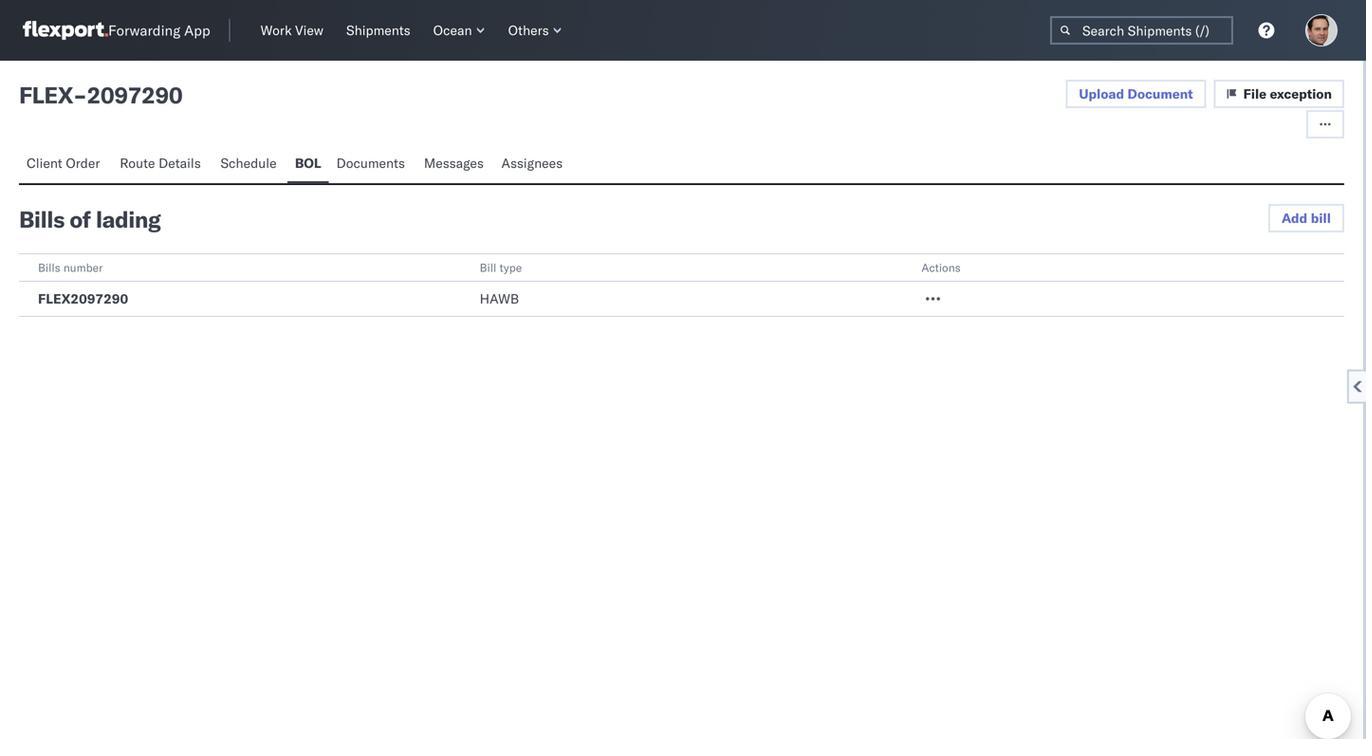 Task type: describe. For each thing, give the bounding box(es) containing it.
-
[[73, 81, 87, 109]]

shipments
[[346, 22, 410, 38]]

flexport. image
[[23, 21, 108, 40]]

client order
[[27, 155, 100, 171]]

bills of lading
[[19, 205, 161, 233]]

shipments link
[[339, 18, 418, 43]]

documents
[[336, 155, 405, 171]]

upload document button
[[1066, 80, 1206, 108]]

2097290
[[87, 81, 182, 109]]

flex2097290
[[38, 290, 128, 307]]

type
[[499, 260, 522, 275]]

lading
[[96, 205, 161, 233]]

Search Shipments (/) text field
[[1050, 16, 1233, 45]]

forwarding
[[108, 21, 181, 39]]

add bill
[[1282, 210, 1331, 226]]

app
[[184, 21, 210, 39]]

bill type
[[480, 260, 522, 275]]

ocean
[[433, 22, 472, 38]]

assignees
[[501, 155, 563, 171]]

upload document
[[1079, 85, 1193, 102]]

file exception
[[1243, 85, 1332, 102]]

document
[[1128, 85, 1193, 102]]

work view link
[[253, 18, 331, 43]]

bol button
[[287, 146, 329, 183]]

bill
[[480, 260, 496, 275]]

bills for bills of lading
[[19, 205, 64, 233]]

route details button
[[112, 146, 213, 183]]

schedule button
[[213, 146, 287, 183]]

route
[[120, 155, 155, 171]]

client order button
[[19, 146, 112, 183]]

bill
[[1311, 210, 1331, 226]]

forwarding app link
[[23, 21, 210, 40]]

flex - 2097290
[[19, 81, 182, 109]]

actions
[[921, 260, 961, 275]]

others button
[[501, 18, 570, 43]]

hawb
[[480, 290, 519, 307]]

messages
[[424, 155, 484, 171]]

add
[[1282, 210, 1308, 226]]

bol
[[295, 155, 321, 171]]

others
[[508, 22, 549, 38]]

client
[[27, 155, 62, 171]]



Task type: vqa. For each thing, say whether or not it's contained in the screenshot.
the -
yes



Task type: locate. For each thing, give the bounding box(es) containing it.
bills left number
[[38, 260, 60, 275]]

1 vertical spatial bills
[[38, 260, 60, 275]]

number
[[63, 260, 103, 275]]

route details
[[120, 155, 201, 171]]

assignees button
[[494, 146, 574, 183]]

0 vertical spatial bills
[[19, 205, 64, 233]]

view
[[295, 22, 324, 38]]

add bill button
[[1268, 204, 1344, 232]]

forwarding app
[[108, 21, 210, 39]]

upload
[[1079, 85, 1124, 102]]

ocean button
[[426, 18, 493, 43]]

bills
[[19, 205, 64, 233], [38, 260, 60, 275]]

documents button
[[329, 146, 416, 183]]

order
[[66, 155, 100, 171]]

bills number
[[38, 260, 103, 275]]

details
[[159, 155, 201, 171]]

schedule
[[221, 155, 277, 171]]

file exception button
[[1214, 80, 1344, 108], [1214, 80, 1344, 108]]

exception
[[1270, 85, 1332, 102]]

flex
[[19, 81, 73, 109]]

work
[[261, 22, 292, 38]]

work view
[[261, 22, 324, 38]]

bills left of
[[19, 205, 64, 233]]

messages button
[[416, 146, 494, 183]]

file
[[1243, 85, 1267, 102]]

of
[[70, 205, 91, 233]]

bills for bills number
[[38, 260, 60, 275]]



